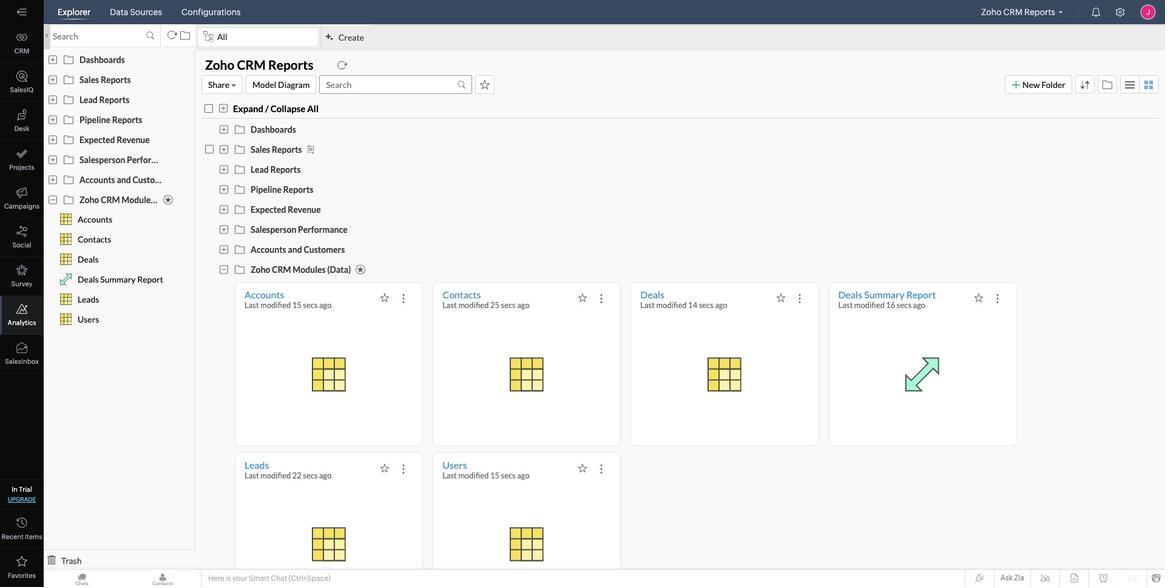Task type: describe. For each thing, give the bounding box(es) containing it.
social link
[[0, 219, 44, 257]]

notifications image
[[1092, 7, 1102, 17]]

explorer link
[[53, 0, 96, 24]]

smart
[[249, 575, 270, 584]]

sources
[[130, 7, 162, 17]]

ask zia
[[1001, 574, 1025, 583]]

social
[[12, 242, 31, 249]]

analytics
[[8, 319, 36, 327]]

salesinbox link
[[0, 335, 44, 374]]

salesiq
[[10, 86, 34, 94]]

explorer
[[58, 7, 91, 17]]

zoho crm reports
[[982, 7, 1056, 17]]

here
[[208, 575, 224, 584]]

survey link
[[0, 257, 44, 296]]

ask
[[1001, 574, 1013, 583]]

projects
[[9, 164, 34, 171]]

here is your smart chat (ctrl+space)
[[208, 575, 331, 584]]

zia
[[1015, 574, 1025, 583]]

configurations link
[[177, 0, 246, 24]]

data sources link
[[105, 0, 167, 24]]

chats image
[[44, 571, 120, 588]]

(ctrl+space)
[[289, 575, 331, 584]]

data sources
[[110, 7, 162, 17]]

contacts image
[[124, 571, 201, 588]]

configure settings image
[[1116, 7, 1126, 17]]

configurations
[[182, 7, 241, 17]]

campaigns
[[4, 203, 40, 210]]

zoho
[[982, 7, 1002, 17]]

desk
[[14, 125, 29, 132]]

campaigns link
[[0, 180, 44, 219]]

recent
[[2, 534, 24, 541]]



Task type: locate. For each thing, give the bounding box(es) containing it.
crm
[[1004, 7, 1023, 17], [14, 47, 29, 55]]

data
[[110, 7, 128, 17]]

crm right zoho
[[1004, 7, 1023, 17]]

salesinbox
[[5, 358, 39, 366]]

salesiq link
[[0, 63, 44, 102]]

survey
[[11, 281, 33, 288]]

desk link
[[0, 102, 44, 141]]

your
[[233, 575, 248, 584]]

in trial upgrade
[[8, 486, 36, 503]]

upgrade
[[8, 497, 36, 503]]

crm link
[[0, 24, 44, 63]]

favorites
[[8, 573, 36, 580]]

analytics link
[[0, 296, 44, 335]]

projects link
[[0, 141, 44, 180]]

items
[[25, 534, 42, 541]]

1 vertical spatial crm
[[14, 47, 29, 55]]

recent items
[[2, 534, 42, 541]]

is
[[226, 575, 231, 584]]

chat
[[271, 575, 287, 584]]

trial
[[19, 486, 32, 494]]

0 vertical spatial crm
[[1004, 7, 1023, 17]]

0 horizontal spatial crm
[[14, 47, 29, 55]]

in
[[12, 486, 18, 494]]

reports
[[1025, 7, 1056, 17]]

crm up salesiq link
[[14, 47, 29, 55]]

1 horizontal spatial crm
[[1004, 7, 1023, 17]]



Task type: vqa. For each thing, say whether or not it's contained in the screenshot.
left TASKS
no



